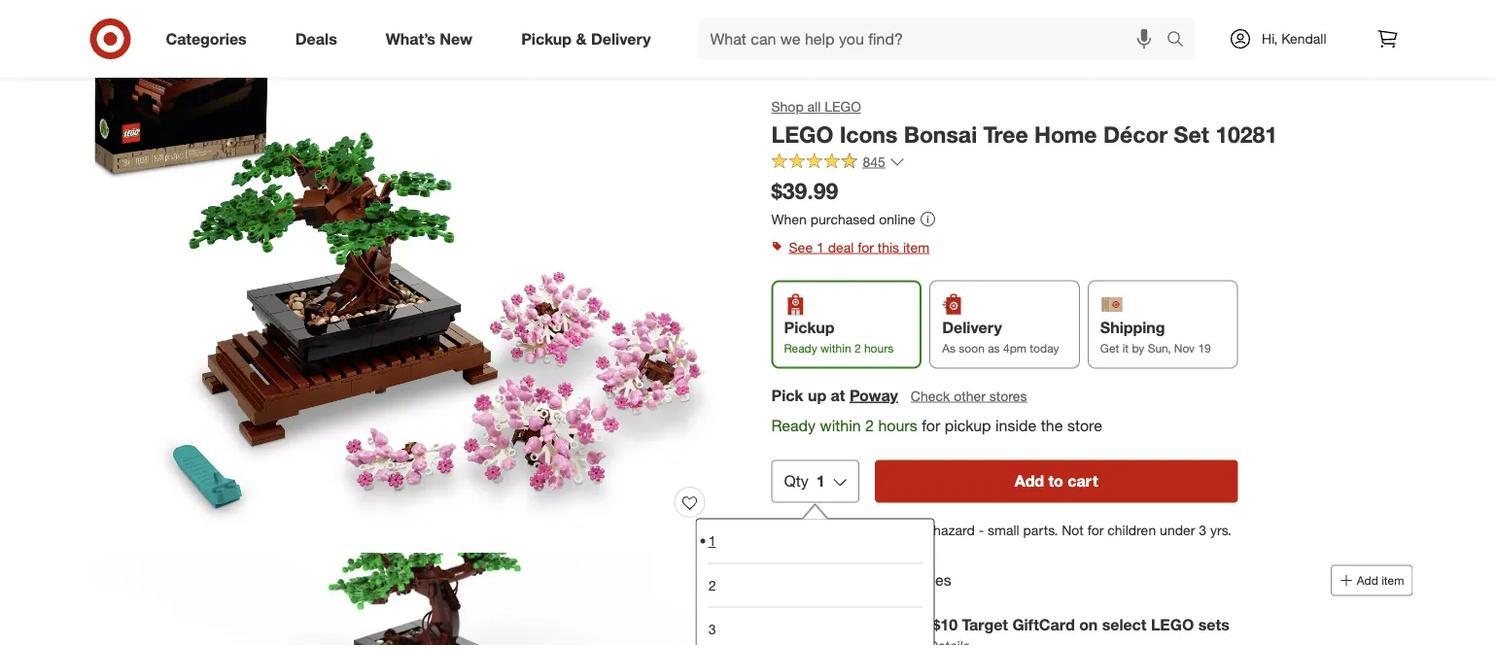 Task type: vqa. For each thing, say whether or not it's contained in the screenshot.
the Shipping Get it by Sun, Nov 19
yes



Task type: describe. For each thing, give the bounding box(es) containing it.
1 vertical spatial ready
[[772, 416, 816, 435]]

-
[[979, 522, 984, 539]]

shop all lego lego icons bonsai tree home décor set 10281
[[772, 98, 1278, 148]]

soon
[[959, 341, 985, 355]]

delivery inside delivery as soon as 4pm today
[[942, 318, 1002, 337]]

registries
[[888, 571, 952, 590]]

$50
[[862, 616, 887, 635]]

1 vertical spatial within
[[820, 416, 861, 435]]

for right the eligible
[[865, 571, 883, 590]]

shop
[[772, 98, 804, 115]]

stores
[[990, 388, 1027, 405]]

check other stores button
[[910, 386, 1028, 407]]

2 inside the pickup ready within 2 hours
[[855, 341, 861, 355]]

spend $50 get a $10 target giftcard on select lego sets link
[[810, 616, 1230, 635]]

not
[[1062, 522, 1084, 539]]

eligible for registries
[[810, 571, 952, 590]]

sets
[[1199, 616, 1230, 635]]

other
[[954, 388, 986, 405]]

deals link
[[279, 18, 361, 60]]

for inside see 1 deal for this item "link"
[[858, 239, 874, 256]]

0 horizontal spatial 3
[[709, 621, 716, 638]]

giftcard
[[1013, 616, 1075, 635]]

2 vertical spatial 1
[[709, 533, 716, 550]]

this
[[878, 239, 899, 256]]

today
[[1030, 341, 1059, 355]]

pickup for &
[[521, 29, 572, 48]]

What can we help you find? suggestions appear below search field
[[699, 18, 1172, 60]]

warning: choking hazard - small parts. not for children under 3 yrs.
[[810, 522, 1232, 539]]

hours inside the pickup ready within 2 hours
[[864, 341, 894, 355]]

search button
[[1158, 18, 1205, 64]]

icons
[[840, 121, 898, 148]]

pickup & delivery
[[521, 29, 651, 48]]

for right not
[[1088, 522, 1104, 539]]

ready inside the pickup ready within 2 hours
[[784, 341, 817, 355]]

item inside "link"
[[903, 239, 930, 256]]

it
[[1123, 341, 1129, 355]]

under
[[1160, 522, 1196, 539]]

see 1 deal for this item
[[789, 239, 930, 256]]

small
[[988, 522, 1020, 539]]

poway button
[[850, 385, 898, 407]]

$39.99
[[772, 178, 838, 205]]

select
[[1102, 616, 1147, 635]]

lego icons bonsai tree home d&#233;cor set 10281, 1 of 16 image
[[83, 0, 725, 538]]

pickup & delivery link
[[505, 18, 675, 60]]

add to cart
[[1015, 472, 1098, 491]]

0 horizontal spatial 2
[[709, 577, 716, 594]]

get
[[892, 616, 915, 635]]

categories link
[[149, 18, 271, 60]]

&
[[576, 29, 587, 48]]

tree
[[984, 121, 1028, 148]]

what's new link
[[369, 18, 497, 60]]

pickup
[[945, 416, 991, 435]]

children
[[1108, 522, 1156, 539]]

check
[[911, 388, 950, 405]]

what's
[[386, 29, 436, 48]]

1 for see
[[817, 239, 824, 256]]

1 vertical spatial lego
[[772, 121, 834, 148]]

delivery as soon as 4pm today
[[942, 318, 1059, 355]]

eligible
[[810, 571, 860, 590]]

search
[[1158, 31, 1205, 50]]

pickup for ready
[[784, 318, 835, 337]]

store
[[1068, 416, 1103, 435]]

when purchased online
[[772, 211, 916, 228]]

shipping
[[1101, 318, 1165, 337]]

ready within 2 hours for pickup inside the store
[[772, 416, 1103, 435]]

2 link
[[709, 563, 922, 607]]

home
[[1035, 121, 1097, 148]]

4pm
[[1003, 341, 1027, 355]]

spend
[[810, 616, 858, 635]]

add item
[[1357, 574, 1405, 588]]

845 link
[[772, 152, 905, 175]]

inside
[[996, 416, 1037, 435]]

what's new
[[386, 29, 473, 48]]

choking
[[882, 522, 930, 539]]

hazard
[[934, 522, 975, 539]]

as
[[988, 341, 1000, 355]]

hi, kendall
[[1262, 30, 1327, 47]]

3 link
[[709, 607, 922, 646]]



Task type: locate. For each thing, give the bounding box(es) containing it.
online
[[879, 211, 916, 228]]

0 horizontal spatial item
[[903, 239, 930, 256]]

at
[[831, 386, 845, 405]]

lego left sets
[[1151, 616, 1194, 635]]

hours down poway button
[[878, 416, 918, 435]]

0 vertical spatial add
[[1015, 472, 1044, 491]]

2
[[855, 341, 861, 355], [865, 416, 874, 435], [709, 577, 716, 594]]

parts.
[[1023, 522, 1058, 539]]

within up the pick up at poway at the right
[[821, 341, 851, 355]]

0 vertical spatial within
[[821, 341, 851, 355]]

19
[[1198, 341, 1211, 355]]

0 vertical spatial delivery
[[591, 29, 651, 48]]

delivery up soon on the right bottom of page
[[942, 318, 1002, 337]]

2 vertical spatial 2
[[709, 577, 716, 594]]

add to cart button
[[875, 460, 1238, 503]]

hi,
[[1262, 30, 1278, 47]]

item
[[903, 239, 930, 256], [1382, 574, 1405, 588]]

the
[[1041, 416, 1063, 435]]

0 vertical spatial lego
[[825, 98, 861, 115]]

hours
[[864, 341, 894, 355], [878, 416, 918, 435]]

by
[[1132, 341, 1145, 355]]

when
[[772, 211, 807, 228]]

1 vertical spatial hours
[[878, 416, 918, 435]]

1 link
[[709, 520, 922, 563]]

1 horizontal spatial 3
[[1199, 522, 1207, 539]]

for left this
[[858, 239, 874, 256]]

set
[[1174, 121, 1209, 148]]

up
[[808, 386, 827, 405]]

warning:
[[810, 522, 878, 539]]

target
[[962, 616, 1008, 635]]

1 vertical spatial 3
[[709, 621, 716, 638]]

pickup
[[521, 29, 572, 48], [784, 318, 835, 337]]

0 horizontal spatial pickup
[[521, 29, 572, 48]]

delivery
[[591, 29, 651, 48], [942, 318, 1002, 337]]

on
[[1079, 616, 1098, 635]]

lego
[[825, 98, 861, 115], [772, 121, 834, 148], [1151, 616, 1194, 635]]

add
[[1015, 472, 1044, 491], [1357, 574, 1379, 588]]

0 vertical spatial 3
[[1199, 522, 1207, 539]]

845
[[863, 153, 886, 170]]

within
[[821, 341, 851, 355], [820, 416, 861, 435]]

add inside "button"
[[1357, 574, 1379, 588]]

deals
[[295, 29, 337, 48]]

deal
[[828, 239, 854, 256]]

get
[[1101, 341, 1120, 355]]

pickup ready within 2 hours
[[784, 318, 894, 355]]

for down check
[[922, 416, 941, 435]]

1 vertical spatial 1
[[817, 472, 825, 491]]

1 horizontal spatial add
[[1357, 574, 1379, 588]]

2 horizontal spatial 2
[[865, 416, 874, 435]]

delivery right &
[[591, 29, 651, 48]]

add for add to cart
[[1015, 472, 1044, 491]]

0 horizontal spatial delivery
[[591, 29, 651, 48]]

pick up at poway
[[772, 386, 898, 405]]

purchased
[[811, 211, 875, 228]]

poway
[[850, 386, 898, 405]]

a
[[920, 616, 929, 635]]

bonsai
[[904, 121, 977, 148]]

2 vertical spatial lego
[[1151, 616, 1194, 635]]

3
[[1199, 522, 1207, 539], [709, 621, 716, 638]]

lego down all at top right
[[772, 121, 834, 148]]

0 vertical spatial 2
[[855, 341, 861, 355]]

shipping get it by sun, nov 19
[[1101, 318, 1211, 355]]

1 vertical spatial delivery
[[942, 318, 1002, 337]]

add inside button
[[1015, 472, 1044, 491]]

for
[[858, 239, 874, 256], [922, 416, 941, 435], [1088, 522, 1104, 539], [865, 571, 883, 590]]

1 for qty
[[817, 472, 825, 491]]

10281
[[1216, 121, 1278, 148]]

1 vertical spatial pickup
[[784, 318, 835, 337]]

to
[[1049, 472, 1064, 491]]

lego right all at top right
[[825, 98, 861, 115]]

0 vertical spatial pickup
[[521, 29, 572, 48]]

within down at
[[820, 416, 861, 435]]

pickup inside "link"
[[521, 29, 572, 48]]

add item button
[[1331, 565, 1413, 596]]

see 1 deal for this item link
[[772, 234, 1413, 261]]

1 vertical spatial add
[[1357, 574, 1379, 588]]

1 horizontal spatial 2
[[855, 341, 861, 355]]

spend $50 get a $10 target giftcard on select lego sets
[[810, 616, 1230, 635]]

1 horizontal spatial item
[[1382, 574, 1405, 588]]

1
[[817, 239, 824, 256], [817, 472, 825, 491], [709, 533, 716, 550]]

1 horizontal spatial delivery
[[942, 318, 1002, 337]]

see
[[789, 239, 813, 256]]

kendall
[[1282, 30, 1327, 47]]

yrs.
[[1211, 522, 1232, 539]]

1 horizontal spatial pickup
[[784, 318, 835, 337]]

ready down the pick
[[772, 416, 816, 435]]

nov
[[1174, 341, 1195, 355]]

1 vertical spatial 2
[[865, 416, 874, 435]]

qty
[[784, 472, 809, 491]]

0 vertical spatial 1
[[817, 239, 824, 256]]

hours up poway on the bottom of page
[[864, 341, 894, 355]]

qty 1
[[784, 472, 825, 491]]

sun,
[[1148, 341, 1171, 355]]

cart
[[1068, 472, 1098, 491]]

pickup inside the pickup ready within 2 hours
[[784, 318, 835, 337]]

as
[[942, 341, 956, 355]]

1 inside see 1 deal for this item "link"
[[817, 239, 824, 256]]

add for add item
[[1357, 574, 1379, 588]]

pick
[[772, 386, 804, 405]]

1 2 3
[[709, 533, 716, 638]]

décor
[[1104, 121, 1168, 148]]

1 vertical spatial item
[[1382, 574, 1405, 588]]

item inside "button"
[[1382, 574, 1405, 588]]

0 vertical spatial ready
[[784, 341, 817, 355]]

delivery inside pickup & delivery "link"
[[591, 29, 651, 48]]

pickup left &
[[521, 29, 572, 48]]

pickup up up
[[784, 318, 835, 337]]

0 vertical spatial item
[[903, 239, 930, 256]]

categories
[[166, 29, 247, 48]]

0 horizontal spatial add
[[1015, 472, 1044, 491]]

0 vertical spatial hours
[[864, 341, 894, 355]]

check other stores
[[911, 388, 1027, 405]]

new
[[440, 29, 473, 48]]

within inside the pickup ready within 2 hours
[[821, 341, 851, 355]]

ready up the pick
[[784, 341, 817, 355]]



